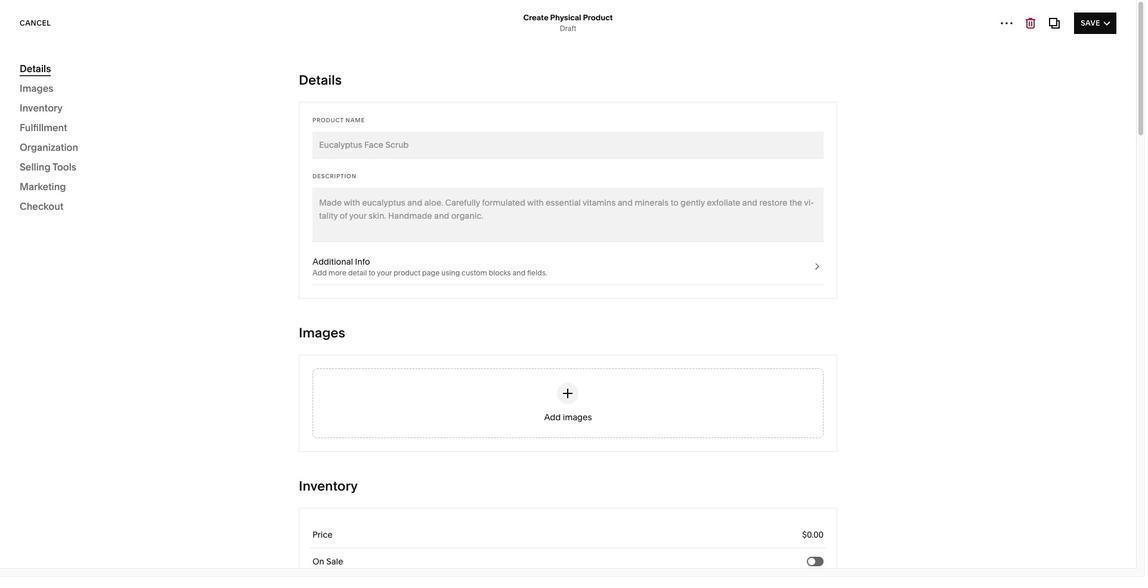 Task type: locate. For each thing, give the bounding box(es) containing it.
product right physical on the top of page
[[583, 13, 613, 22]]

1 horizontal spatial inventory
[[299, 479, 358, 495]]

0 vertical spatial your
[[75, 165, 92, 176]]

additional info add more detail to your product page using custom blocks and fields.
[[313, 257, 548, 278]]

inventory
[[20, 102, 63, 114], [299, 479, 358, 495]]

add inside the 'additional info add more detail to your product page using custom blocks and fields.'
[[313, 269, 327, 278]]

custom
[[462, 269, 487, 278]]

0 vertical spatial add
[[313, 269, 327, 278]]

add down 'additional'
[[313, 269, 327, 278]]

0 horizontal spatial images
[[20, 82, 53, 94]]

details down the pages button on the top
[[20, 63, 51, 75]]

setting
[[33, 165, 61, 176]]

that
[[53, 152, 69, 163]]

product left name
[[313, 117, 344, 124]]

Search items… text field
[[39, 81, 214, 107]]

On Sale checkbox
[[809, 558, 816, 565]]

details
[[20, 63, 51, 75], [299, 72, 342, 88]]

product
[[394, 269, 421, 278]]

your inside the 'additional info add more detail to your product page using custom blocks and fields.'
[[377, 269, 392, 278]]

1 horizontal spatial images
[[299, 325, 345, 341]]

1 horizontal spatial product
[[583, 13, 613, 22]]

your
[[75, 165, 92, 176], [377, 269, 392, 278]]

tab list
[[1018, 16, 1072, 36]]

1 vertical spatial product
[[313, 117, 344, 124]]

save
[[1082, 18, 1101, 27]]

grid grid
[[25, 239, 72, 265]]

setup
[[103, 135, 129, 147]]

0 horizontal spatial your
[[75, 165, 92, 176]]

1 vertical spatial your
[[377, 269, 392, 278]]

inventory up fulfillment at the top of the page
[[20, 102, 63, 114]]

images
[[20, 82, 53, 94], [299, 325, 345, 341]]

add images
[[545, 412, 592, 423]]

create
[[524, 13, 549, 22]]

1 vertical spatial inventory
[[299, 479, 358, 495]]

0 horizontal spatial add
[[313, 269, 327, 278]]

0 vertical spatial inventory
[[20, 102, 63, 114]]

tools
[[52, 161, 76, 173]]

0 horizontal spatial inventory
[[20, 102, 63, 114]]

fields.
[[528, 269, 548, 278]]

add left 'images'
[[545, 412, 561, 423]]

added
[[98, 152, 124, 163]]

1 vertical spatial add
[[545, 412, 561, 423]]

0 vertical spatial images
[[20, 82, 53, 94]]

1 horizontal spatial your
[[377, 269, 392, 278]]

on sale
[[313, 557, 343, 568]]

now
[[33, 152, 51, 163]]

1 horizontal spatial details
[[299, 72, 342, 88]]

price
[[313, 530, 333, 541]]

product name
[[313, 117, 365, 124]]

your down "you've" on the top
[[75, 165, 92, 176]]

cancel button
[[20, 12, 51, 34]]

on
[[313, 557, 324, 568]]

your right to
[[377, 269, 392, 278]]

details up product name
[[299, 72, 342, 88]]

checkout
[[20, 201, 64, 212]]

pages
[[23, 21, 48, 30]]

Eucalyptus Face Scrub field
[[319, 138, 818, 152]]

product
[[583, 13, 613, 22], [313, 117, 344, 124]]

Price text field
[[507, 522, 824, 548]]

inventory up the price
[[299, 479, 358, 495]]

0 vertical spatial product
[[583, 13, 613, 22]]

physical
[[551, 13, 582, 22]]

continue store setup now that you've added products, finish setting up your store.
[[33, 135, 187, 176]]

0 horizontal spatial details
[[20, 63, 51, 75]]

and
[[513, 269, 526, 278]]

selling
[[20, 161, 51, 173]]

add
[[313, 269, 327, 278], [545, 412, 561, 423]]

to
[[369, 269, 376, 278]]



Task type: describe. For each thing, give the bounding box(es) containing it.
0 horizontal spatial product
[[313, 117, 344, 124]]

finish
[[166, 152, 187, 163]]

detail
[[348, 269, 367, 278]]

fulfillment
[[20, 122, 67, 134]]

organization
[[20, 141, 78, 153]]

continue
[[33, 135, 75, 147]]

cancel
[[20, 18, 51, 27]]

store
[[77, 135, 101, 147]]

products,
[[126, 152, 164, 163]]

name
[[346, 117, 365, 124]]

info
[[355, 257, 370, 267]]

additional
[[313, 257, 353, 267]]

more
[[329, 269, 347, 278]]

images
[[563, 412, 592, 423]]

sale
[[326, 557, 343, 568]]

your inside continue store setup now that you've added products, finish setting up your store.
[[75, 165, 92, 176]]

pages button
[[0, 13, 61, 39]]

you've
[[70, 152, 96, 163]]

page
[[422, 269, 440, 278]]

create physical product draft
[[524, 13, 613, 33]]

save button
[[1075, 12, 1117, 34]]

marketing
[[20, 181, 66, 193]]

all
[[20, 57, 37, 73]]

1 vertical spatial images
[[299, 325, 345, 341]]

description
[[313, 173, 357, 180]]

product inside create physical product draft
[[583, 13, 613, 22]]

selling tools
[[20, 161, 76, 173]]

using
[[442, 269, 460, 278]]

store.
[[94, 165, 116, 176]]

blocks
[[489, 269, 511, 278]]

up
[[63, 165, 73, 176]]

draft
[[560, 24, 577, 33]]

1 horizontal spatial add
[[545, 412, 561, 423]]



Task type: vqa. For each thing, say whether or not it's contained in the screenshot.
CUSTOM
yes



